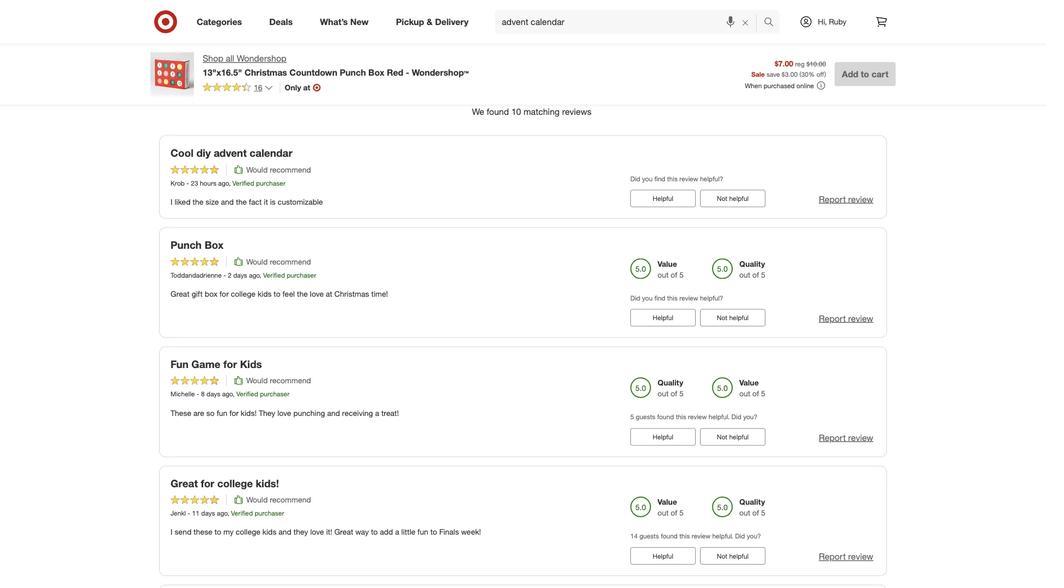 Task type: locate. For each thing, give the bounding box(es) containing it.
quality out of 5
[[739, 259, 766, 279], [658, 378, 684, 399], [739, 498, 766, 518]]

2 find from the top
[[655, 294, 665, 302]]

off
[[817, 70, 824, 78]]

4 not from the top
[[717, 552, 727, 561]]

pickup & delivery
[[396, 16, 469, 27]]

0 vertical spatial did you find this review helpful?
[[630, 175, 723, 183]]

1 would from the top
[[246, 165, 268, 174]]

, up my
[[227, 510, 229, 518]]

4 helpful from the top
[[653, 552, 673, 561]]

you for out of 5
[[642, 294, 653, 302]]

deals
[[269, 16, 293, 27]]

pickup & delivery link
[[387, 10, 482, 34]]

recommend up they
[[270, 495, 311, 505]]

ago
[[218, 179, 229, 187], [249, 271, 260, 279], [222, 390, 233, 398], [217, 510, 227, 518]]

days right 8
[[207, 390, 220, 398]]

value for great for college kids!
[[658, 498, 677, 507]]

0 horizontal spatial punch
[[171, 239, 202, 252]]

they
[[294, 528, 308, 537]]

not helpful button for great for college kids!
[[700, 548, 766, 565]]

0 vertical spatial great
[[171, 289, 190, 299]]

0 vertical spatial kids
[[258, 289, 272, 299]]

punch
[[340, 67, 366, 78], [171, 239, 202, 252]]

with
[[815, 58, 832, 68]]

3 report from the top
[[819, 433, 846, 443]]

2 not from the top
[[717, 314, 727, 322]]

review
[[525, 19, 545, 27], [679, 175, 698, 183], [848, 194, 873, 205], [679, 294, 698, 302], [848, 313, 873, 324], [688, 413, 707, 421], [848, 433, 873, 443], [692, 532, 711, 541], [848, 552, 873, 562]]

value
[[658, 259, 677, 269], [739, 378, 759, 388], [658, 498, 677, 507]]

would for fun game for kids
[[246, 376, 268, 386]]

kids left feel
[[258, 289, 272, 299]]

,
[[229, 179, 231, 187], [260, 271, 261, 279], [233, 390, 235, 398], [227, 510, 229, 518]]

0 horizontal spatial box
[[205, 239, 224, 252]]

16 link
[[203, 82, 273, 95]]

0 vertical spatial helpful?
[[700, 175, 723, 183]]

with photos
[[815, 58, 862, 68]]

3 not from the top
[[717, 433, 727, 441]]

to right add
[[861, 69, 869, 79]]

great up jenkl
[[171, 478, 198, 490]]

4 report from the top
[[819, 552, 846, 562]]

2 vertical spatial found
[[661, 532, 678, 541]]

to inside button
[[861, 69, 869, 79]]

punch inside shop all wondershop 13"x16.5" christmas countdown punch box red - wondershop™
[[340, 67, 366, 78]]

verified purchases
[[815, 72, 887, 83]]

you? for great for college kids!
[[747, 532, 761, 541]]

college right my
[[236, 528, 260, 537]]

did you find this review helpful? for would recommend
[[630, 175, 723, 183]]

0 vertical spatial christmas
[[245, 67, 287, 78]]

2 horizontal spatial a
[[519, 19, 523, 27]]

a inside button
[[519, 19, 523, 27]]

kids! up jenkl - 11 days ago , verified purchaser
[[256, 478, 279, 490]]

1 recommend from the top
[[270, 165, 311, 174]]

1 vertical spatial and
[[327, 408, 340, 418]]

would recommend up they
[[246, 495, 311, 505]]

i
[[171, 197, 173, 207], [171, 528, 173, 537]]

quality for great for college kids!
[[739, 498, 765, 507]]

2 horizontal spatial the
[[297, 289, 308, 299]]

you?
[[743, 413, 757, 421], [747, 532, 761, 541]]

a right write
[[519, 19, 523, 27]]

2 did you find this review helpful? from the top
[[630, 294, 723, 302]]

we found 10 matching reviews
[[472, 106, 592, 117]]

4 helpful button from the top
[[630, 548, 696, 565]]

search
[[759, 17, 785, 28]]

report review
[[819, 194, 873, 205], [819, 313, 873, 324], [819, 433, 873, 443], [819, 552, 873, 562]]

1 did you find this review helpful? from the top
[[630, 175, 723, 183]]

ago right hours
[[218, 179, 229, 187]]

out
[[658, 270, 669, 279], [739, 270, 750, 279], [658, 389, 669, 399], [739, 389, 750, 399], [658, 508, 669, 518], [739, 508, 750, 518]]

fun right so
[[217, 408, 227, 418]]

and left receiving
[[327, 408, 340, 418]]

2 vertical spatial quality out of 5
[[739, 498, 766, 518]]

- left 23
[[186, 179, 189, 187]]

great right it!
[[334, 528, 353, 537]]

0 vertical spatial value out of 5
[[658, 259, 684, 279]]

0 vertical spatial find
[[655, 175, 665, 183]]

punching
[[293, 408, 325, 418]]

love right they
[[277, 408, 291, 418]]

13"x16.5"
[[203, 67, 242, 78]]

ago for diy
[[218, 179, 229, 187]]

1 horizontal spatial box
[[368, 67, 384, 78]]

this for punch box
[[667, 294, 678, 302]]

0 vertical spatial fun
[[217, 408, 227, 418]]

1 vertical spatial found
[[657, 413, 674, 421]]

4 report review from the top
[[819, 552, 873, 562]]

verified for punch box
[[263, 271, 285, 279]]

1 horizontal spatial christmas
[[334, 289, 369, 299]]

all
[[226, 53, 234, 64]]

0 vertical spatial days
[[233, 271, 247, 279]]

0 vertical spatial a
[[519, 19, 523, 27]]

helpful. for great for college kids!
[[712, 532, 733, 541]]

to
[[861, 69, 869, 79], [274, 289, 280, 299], [215, 528, 221, 537], [371, 528, 378, 537], [430, 528, 437, 537]]

2 i from the top
[[171, 528, 173, 537]]

1 vertical spatial guests
[[640, 532, 659, 541]]

helpful for punch box
[[729, 314, 749, 322]]

verified up "i liked the size and the fact it is customizable" on the top of page
[[232, 179, 254, 187]]

review inside button
[[525, 19, 545, 27]]

4 helpful from the top
[[729, 552, 749, 561]]

days right 2
[[233, 271, 247, 279]]

report
[[819, 194, 846, 205], [819, 313, 846, 324], [819, 433, 846, 443], [819, 552, 846, 562]]

2 would from the top
[[246, 257, 268, 266]]

would up toddandadrienne - 2 days ago , verified purchaser
[[246, 257, 268, 266]]

fun
[[217, 408, 227, 418], [418, 528, 428, 537]]

2 vertical spatial quality
[[739, 498, 765, 507]]

save
[[767, 70, 780, 78]]

kids
[[258, 289, 272, 299], [263, 528, 276, 537]]

1 horizontal spatial and
[[279, 528, 291, 537]]

0 vertical spatial helpful.
[[709, 413, 730, 421]]

1 find from the top
[[655, 175, 665, 183]]

0 vertical spatial quality out of 5
[[739, 259, 766, 279]]

college up jenkl - 11 days ago , verified purchaser
[[217, 478, 253, 490]]

for down michelle - 8 days ago , verified purchaser
[[230, 408, 239, 418]]

ago right 8
[[222, 390, 233, 398]]

3 recommend from the top
[[270, 376, 311, 386]]

found
[[487, 106, 509, 117], [657, 413, 674, 421], [661, 532, 678, 541]]

helpful
[[729, 195, 749, 203], [729, 314, 749, 322], [729, 433, 749, 441], [729, 552, 749, 561]]

1 vertical spatial helpful.
[[712, 532, 733, 541]]

we
[[472, 106, 484, 117]]

and left they
[[279, 528, 291, 537]]

1 vertical spatial helpful?
[[700, 294, 723, 302]]

quality
[[739, 259, 765, 269], [658, 378, 683, 388], [739, 498, 765, 507]]

2 not helpful button from the top
[[700, 309, 766, 327]]

0 vertical spatial quality
[[739, 259, 765, 269]]

not helpful
[[717, 195, 749, 203], [717, 314, 749, 322], [717, 433, 749, 441], [717, 552, 749, 561]]

0 horizontal spatial christmas
[[245, 67, 287, 78]]

0 horizontal spatial at
[[303, 83, 310, 92]]

christmas
[[245, 67, 287, 78], [334, 289, 369, 299]]

love for great for college kids!
[[310, 528, 324, 537]]

, up great gift box for college kids to feel the love at christmas time!
[[260, 271, 261, 279]]

at right feel
[[326, 289, 332, 299]]

- left the 11
[[188, 510, 190, 518]]

would down the kids in the bottom of the page
[[246, 376, 268, 386]]

1 vertical spatial you
[[642, 294, 653, 302]]

purchaser for punch box
[[287, 271, 316, 279]]

would for great for college kids!
[[246, 495, 268, 505]]

not helpful for fun game for kids
[[717, 433, 749, 441]]

kids left they
[[263, 528, 276, 537]]

1 vertical spatial great
[[171, 478, 198, 490]]

love left it!
[[310, 528, 324, 537]]

ago up my
[[217, 510, 227, 518]]

great left gift
[[171, 289, 190, 299]]

1 vertical spatial did you find this review helpful?
[[630, 294, 723, 302]]

punch up toddandadrienne
[[171, 239, 202, 252]]

purchaser up feel
[[287, 271, 316, 279]]

not helpful for great for college kids!
[[717, 552, 749, 561]]

1 vertical spatial at
[[326, 289, 332, 299]]

not for great for college kids!
[[717, 552, 727, 561]]

0 vertical spatial punch
[[340, 67, 366, 78]]

1 vertical spatial find
[[655, 294, 665, 302]]

krob - 23 hours ago , verified purchaser
[[171, 179, 285, 187]]

did
[[630, 175, 640, 183], [630, 294, 640, 302], [732, 413, 741, 421], [735, 532, 745, 541]]

add
[[380, 528, 393, 537]]

1 vertical spatial quality out of 5
[[658, 378, 684, 399]]

0 vertical spatial box
[[368, 67, 384, 78]]

0 vertical spatial value
[[658, 259, 677, 269]]

$7.00
[[775, 59, 793, 68]]

i left send
[[171, 528, 173, 537]]

not helpful button for punch box
[[700, 309, 766, 327]]

a right add
[[395, 528, 399, 537]]

a left treat!
[[375, 408, 379, 418]]

purchaser down the great for college kids!
[[255, 510, 284, 518]]

purchaser up they
[[260, 390, 289, 398]]

1 horizontal spatial at
[[326, 289, 332, 299]]

not
[[717, 195, 727, 203], [717, 314, 727, 322], [717, 433, 727, 441], [717, 552, 727, 561]]

1 vertical spatial days
[[207, 390, 220, 398]]

3 report review from the top
[[819, 433, 873, 443]]

helpful
[[653, 195, 673, 203], [653, 314, 673, 322], [653, 433, 673, 441], [653, 552, 673, 561]]

, for box
[[260, 271, 261, 279]]

0 vertical spatial at
[[303, 83, 310, 92]]

0 vertical spatial found
[[487, 106, 509, 117]]

1 vertical spatial fun
[[418, 528, 428, 537]]

would recommend down the kids in the bottom of the page
[[246, 376, 311, 386]]

quality out of 5 for great for college kids!
[[739, 498, 766, 518]]

- right red
[[406, 67, 409, 78]]

love right feel
[[310, 289, 324, 299]]

purchaser for cool diy advent calendar
[[256, 179, 285, 187]]

0 vertical spatial i
[[171, 197, 173, 207]]

days right the 11
[[201, 510, 215, 518]]

16
[[254, 83, 262, 92]]

1 i from the top
[[171, 197, 173, 207]]

2 vertical spatial days
[[201, 510, 215, 518]]

2 not helpful from the top
[[717, 314, 749, 322]]

verified
[[815, 72, 844, 83], [232, 179, 254, 187], [263, 271, 285, 279], [236, 390, 258, 398], [231, 510, 253, 518]]

2 helpful from the top
[[653, 314, 673, 322]]

report review button
[[819, 193, 873, 206], [819, 312, 873, 325], [819, 432, 873, 444], [819, 551, 873, 563]]

3 helpful button from the top
[[630, 428, 696, 446]]

wondershop™
[[412, 67, 469, 78]]

0 vertical spatial guests
[[636, 413, 655, 421]]

size
[[206, 197, 219, 207]]

you? for fun game for kids
[[743, 413, 757, 421]]

christmas inside shop all wondershop 13"x16.5" christmas countdown punch box red - wondershop™
[[245, 67, 287, 78]]

fun right little
[[418, 528, 428, 537]]

, right hours
[[229, 179, 231, 187]]

purchaser up is
[[256, 179, 285, 187]]

would down calendar on the left of page
[[246, 165, 268, 174]]

1 would recommend from the top
[[246, 165, 311, 174]]

3 report review button from the top
[[819, 432, 873, 444]]

the left fact
[[236, 197, 247, 207]]

would for cool diy advent calendar
[[246, 165, 268, 174]]

5
[[680, 270, 684, 279], [761, 270, 766, 279], [680, 389, 684, 399], [761, 389, 766, 399], [630, 413, 634, 421], [680, 508, 684, 518], [761, 508, 766, 518]]

this
[[667, 175, 678, 183], [667, 294, 678, 302], [676, 413, 686, 421], [680, 532, 690, 541]]

categories
[[197, 16, 242, 27]]

verified for cool diy advent calendar
[[232, 179, 254, 187]]

&
[[427, 16, 433, 27]]

0 horizontal spatial a
[[375, 408, 379, 418]]

report for great for college kids!
[[819, 552, 846, 562]]

college down toddandadrienne - 2 days ago , verified purchaser
[[231, 289, 256, 299]]

2 vertical spatial love
[[310, 528, 324, 537]]

2 vertical spatial college
[[236, 528, 260, 537]]

they
[[259, 408, 275, 418]]

write a review button
[[496, 14, 550, 32]]

2 vertical spatial value out of 5
[[658, 498, 684, 518]]

hi,
[[818, 17, 827, 26]]

3 would recommend from the top
[[246, 376, 311, 386]]

4 recommend from the top
[[270, 495, 311, 505]]

1 vertical spatial you?
[[747, 532, 761, 541]]

3 helpful from the top
[[729, 433, 749, 441]]

way
[[355, 528, 369, 537]]

, right 8
[[233, 390, 235, 398]]

would recommend for punch box
[[246, 257, 311, 266]]

2 report review from the top
[[819, 313, 873, 324]]

3 not helpful from the top
[[717, 433, 749, 441]]

helpful for punch box
[[653, 314, 673, 322]]

0 vertical spatial love
[[310, 289, 324, 299]]

shop all wondershop 13"x16.5" christmas countdown punch box red - wondershop™
[[203, 53, 469, 78]]

1 vertical spatial i
[[171, 528, 173, 537]]

the right feel
[[297, 289, 308, 299]]

1 you from the top
[[642, 175, 653, 183]]

0 vertical spatial and
[[221, 197, 234, 207]]

0 vertical spatial you
[[642, 175, 653, 183]]

4 would recommend from the top
[[246, 495, 311, 505]]

helpful. for fun game for kids
[[709, 413, 730, 421]]

deals link
[[260, 10, 306, 34]]

recommend for punch box
[[270, 257, 311, 266]]

, for for
[[227, 510, 229, 518]]

christmas left time!
[[334, 289, 369, 299]]

recommend up these are so fun for kids! they love punching and receiving a treat!
[[270, 376, 311, 386]]

- left 2
[[224, 271, 226, 279]]

4 not helpful button from the top
[[700, 548, 766, 565]]

1 vertical spatial punch
[[171, 239, 202, 252]]

would up jenkl - 11 days ago , verified purchaser
[[246, 495, 268, 505]]

would recommend up great gift box for college kids to feel the love at christmas time!
[[246, 257, 311, 266]]

ruby
[[829, 17, 847, 26]]

0 vertical spatial kids!
[[241, 408, 257, 418]]

advent
[[214, 147, 247, 159]]

not helpful button
[[700, 190, 766, 207], [700, 309, 766, 327], [700, 428, 766, 446], [700, 548, 766, 565]]

recommend down calendar on the left of page
[[270, 165, 311, 174]]

1 helpful? from the top
[[700, 175, 723, 183]]

2 report review button from the top
[[819, 312, 873, 325]]

kids! left they
[[241, 408, 257, 418]]

3 not helpful button from the top
[[700, 428, 766, 446]]

at right only at the left top of page
[[303, 83, 310, 92]]

verified up great gift box for college kids to feel the love at christmas time!
[[263, 271, 285, 279]]

2 vertical spatial a
[[395, 528, 399, 537]]

2 recommend from the top
[[270, 257, 311, 266]]

1 not helpful from the top
[[717, 195, 749, 203]]

would recommend down calendar on the left of page
[[246, 165, 311, 174]]

2 helpful button from the top
[[630, 309, 696, 327]]

1 helpful button from the top
[[630, 190, 696, 207]]

2 would recommend from the top
[[246, 257, 311, 266]]

0 horizontal spatial fun
[[217, 408, 227, 418]]

days for game
[[207, 390, 220, 398]]

- left 8
[[197, 390, 199, 398]]

would recommend for fun game for kids
[[246, 376, 311, 386]]

4 report review button from the top
[[819, 551, 873, 563]]

- inside shop all wondershop 13"x16.5" christmas countdown punch box red - wondershop™
[[406, 67, 409, 78]]

recommend for fun game for kids
[[270, 376, 311, 386]]

fun
[[171, 358, 189, 371]]

report review for fun game for kids
[[819, 433, 873, 443]]

i left liked
[[171, 197, 173, 207]]

christmas down wondershop
[[245, 67, 287, 78]]

verified up my
[[231, 510, 253, 518]]

2 vertical spatial value
[[658, 498, 677, 507]]

punch right the countdown
[[340, 67, 366, 78]]

report review button for punch box
[[819, 312, 873, 325]]

helpful? for out of 5
[[700, 294, 723, 302]]

treat!
[[381, 408, 399, 418]]

ago for game
[[222, 390, 233, 398]]

countdown
[[290, 67, 337, 78]]

3 would from the top
[[246, 376, 268, 386]]

recommend up feel
[[270, 257, 311, 266]]

3 helpful from the top
[[653, 433, 673, 441]]

verified down the kids in the bottom of the page
[[236, 390, 258, 398]]

write a review
[[501, 19, 545, 27]]

helpful.
[[709, 413, 730, 421], [712, 532, 733, 541]]

2 helpful from the top
[[729, 314, 749, 322]]

2 horizontal spatial and
[[327, 408, 340, 418]]

4 not helpful from the top
[[717, 552, 749, 561]]

box left red
[[368, 67, 384, 78]]

college
[[231, 289, 256, 299], [217, 478, 253, 490], [236, 528, 260, 537]]

guests
[[636, 413, 655, 421], [640, 532, 659, 541]]

2 report from the top
[[819, 313, 846, 324]]

to left feel
[[274, 289, 280, 299]]

1 report review button from the top
[[819, 193, 873, 206]]

1 horizontal spatial punch
[[340, 67, 366, 78]]

not for fun game for kids
[[717, 433, 727, 441]]

and right size
[[221, 197, 234, 207]]

4 would from the top
[[246, 495, 268, 505]]

this for fun game for kids
[[676, 413, 686, 421]]

box up toddandadrienne
[[205, 239, 224, 252]]

1 horizontal spatial the
[[236, 197, 247, 207]]

only at
[[285, 83, 310, 92]]

value out of 5 for punch box
[[658, 259, 684, 279]]

0 vertical spatial you?
[[743, 413, 757, 421]]

so
[[206, 408, 215, 418]]

game
[[191, 358, 221, 371]]

2 helpful? from the top
[[700, 294, 723, 302]]

the left size
[[193, 197, 204, 207]]

2 you from the top
[[642, 294, 653, 302]]

ago right 2
[[249, 271, 260, 279]]



Task type: vqa. For each thing, say whether or not it's contained in the screenshot.


Task type: describe. For each thing, give the bounding box(es) containing it.
helpful? for would recommend
[[700, 175, 723, 183]]

purchaser for great for college kids!
[[255, 510, 284, 518]]

ago for for
[[217, 510, 227, 518]]

1 vertical spatial college
[[217, 478, 253, 490]]

kids
[[240, 358, 262, 371]]

verified for great for college kids!
[[231, 510, 253, 518]]

time!
[[371, 289, 388, 299]]

report review button for fun game for kids
[[819, 432, 873, 444]]

add to cart
[[842, 69, 889, 79]]

to left add
[[371, 528, 378, 537]]

would recommend for great for college kids!
[[246, 495, 311, 505]]

feel
[[283, 289, 295, 299]]

is
[[270, 197, 276, 207]]

not helpful for punch box
[[717, 314, 749, 322]]

fact
[[249, 197, 262, 207]]

value out of 5 for great for college kids!
[[658, 498, 684, 518]]

recommend for great for college kids!
[[270, 495, 311, 505]]

1 vertical spatial a
[[375, 408, 379, 418]]

find for would recommend
[[655, 175, 665, 183]]

ago for box
[[249, 271, 260, 279]]

customizable
[[278, 197, 323, 207]]

With photos checkbox
[[800, 58, 811, 68]]

, for diy
[[229, 179, 231, 187]]

8
[[201, 390, 205, 398]]

14 guests found this review helpful. did you?
[[630, 532, 761, 541]]

1 vertical spatial value
[[739, 378, 759, 388]]

cool
[[171, 147, 194, 159]]

guests for great for college kids!
[[640, 532, 659, 541]]

week!
[[461, 528, 481, 537]]

report review for great for college kids!
[[819, 552, 873, 562]]

1 vertical spatial box
[[205, 239, 224, 252]]

1 report review from the top
[[819, 194, 873, 205]]

days for box
[[233, 271, 247, 279]]

these are so fun for kids! they love punching and receiving a treat!
[[171, 408, 399, 418]]

report review for punch box
[[819, 313, 873, 324]]

report for fun game for kids
[[819, 433, 846, 443]]

would for punch box
[[246, 257, 268, 266]]

to left finals
[[430, 528, 437, 537]]

%
[[809, 70, 815, 78]]

add to cart button
[[835, 62, 896, 86]]

what's
[[320, 16, 348, 27]]

gift
[[192, 289, 203, 299]]

days for for
[[201, 510, 215, 518]]

1 report from the top
[[819, 194, 846, 205]]

1 helpful from the top
[[653, 195, 673, 203]]

helpful for great for college kids!
[[653, 552, 673, 561]]

report for punch box
[[819, 313, 846, 324]]

reviews
[[562, 106, 592, 117]]

1 not helpful button from the top
[[700, 190, 766, 207]]

when purchased online
[[745, 82, 814, 90]]

2 vertical spatial great
[[334, 528, 353, 537]]

hi, ruby
[[818, 17, 847, 26]]

0 horizontal spatial and
[[221, 197, 234, 207]]

great for great for college kids!
[[171, 478, 198, 490]]

purchaser for fun game for kids
[[260, 390, 289, 398]]

jenkl
[[171, 510, 186, 518]]

1 vertical spatial kids
[[263, 528, 276, 537]]

find for out of 5
[[655, 294, 665, 302]]

- for cool diy advent calendar
[[186, 179, 189, 187]]

$7.00 reg $10.00 sale save $ 3.00 ( 30 % off )
[[751, 59, 826, 78]]

to left my
[[215, 528, 221, 537]]

1 helpful from the top
[[729, 195, 749, 203]]

verified down with at the right of page
[[815, 72, 844, 83]]

for left the kids in the bottom of the page
[[223, 358, 237, 371]]

you for would recommend
[[642, 175, 653, 183]]

my
[[223, 528, 234, 537]]

this for great for college kids!
[[680, 532, 690, 541]]

5 guests found this review helpful. did you?
[[630, 413, 757, 421]]

i send these to my college kids and they love it! great way to add a little fun to finals week!
[[171, 528, 481, 537]]

purchases
[[847, 72, 887, 83]]

image of 13"x16.5" christmas countdown punch box red - wondershop™ image
[[150, 52, 194, 96]]

10
[[511, 106, 521, 117]]

helpful button for punch box
[[630, 309, 696, 327]]

categories link
[[187, 10, 256, 34]]

0 vertical spatial college
[[231, 289, 256, 299]]

red
[[387, 67, 403, 78]]

1 horizontal spatial a
[[395, 528, 399, 537]]

love for punch box
[[310, 289, 324, 299]]

great gift box for college kids to feel the love at christmas time!
[[171, 289, 388, 299]]

liked
[[175, 197, 191, 207]]

what's new link
[[311, 10, 382, 34]]

found for fun game for kids
[[657, 413, 674, 421]]

quality for punch box
[[739, 259, 765, 269]]

calendar
[[250, 147, 293, 159]]

not helpful button for fun game for kids
[[700, 428, 766, 446]]

not for punch box
[[717, 314, 727, 322]]

write
[[501, 19, 517, 27]]

sale
[[751, 70, 765, 78]]

1 vertical spatial quality
[[658, 378, 683, 388]]

value for punch box
[[658, 259, 677, 269]]

What can we help you find? suggestions appear below search field
[[495, 10, 767, 34]]

shop
[[203, 53, 223, 64]]

2 vertical spatial and
[[279, 528, 291, 537]]

send
[[175, 528, 191, 537]]

little
[[401, 528, 415, 537]]

guests for fun game for kids
[[636, 413, 655, 421]]

Verified purchases checkbox
[[800, 72, 811, 83]]

delivery
[[435, 16, 469, 27]]

verified for fun game for kids
[[236, 390, 258, 398]]

box inside shop all wondershop 13"x16.5" christmas countdown punch box red - wondershop™
[[368, 67, 384, 78]]

1 vertical spatial value out of 5
[[739, 378, 766, 399]]

these
[[171, 408, 191, 418]]

1 vertical spatial love
[[277, 408, 291, 418]]

it!
[[326, 528, 332, 537]]

helpful button for great for college kids!
[[630, 548, 696, 565]]

found for great for college kids!
[[661, 532, 678, 541]]

great for great gift box for college kids to feel the love at christmas time!
[[171, 289, 190, 299]]

toddandadrienne - 2 days ago , verified purchaser
[[171, 271, 316, 279]]

1 horizontal spatial fun
[[418, 528, 428, 537]]

$
[[782, 70, 785, 78]]

hours
[[200, 179, 216, 187]]

i for cool diy advent calendar
[[171, 197, 173, 207]]

i liked the size and the fact it is customizable
[[171, 197, 323, 207]]

did you find this review helpful? for out of 5
[[630, 294, 723, 302]]

)
[[824, 70, 826, 78]]

wondershop
[[237, 53, 286, 64]]

23
[[191, 179, 198, 187]]

$10.00
[[807, 60, 826, 68]]

search button
[[759, 10, 785, 36]]

helpful for great for college kids!
[[729, 552, 749, 561]]

fun game for kids
[[171, 358, 262, 371]]

1 not from the top
[[717, 195, 727, 203]]

krob
[[171, 179, 185, 187]]

photos
[[835, 58, 862, 68]]

are
[[193, 408, 204, 418]]

i for great for college kids!
[[171, 528, 173, 537]]

3.00
[[785, 70, 798, 78]]

diy
[[196, 147, 211, 159]]

matching
[[524, 106, 560, 117]]

helpful for fun game for kids
[[729, 433, 749, 441]]

for right "box"
[[220, 289, 229, 299]]

helpful for fun game for kids
[[653, 433, 673, 441]]

1 vertical spatial kids!
[[256, 478, 279, 490]]

2
[[228, 271, 232, 279]]

receiving
[[342, 408, 373, 418]]

purchased
[[764, 82, 795, 90]]

for up jenkl - 11 days ago , verified purchaser
[[201, 478, 214, 490]]

1 vertical spatial christmas
[[334, 289, 369, 299]]

quality out of 5 for punch box
[[739, 259, 766, 279]]

it
[[264, 197, 268, 207]]

michelle - 8 days ago , verified purchaser
[[171, 390, 289, 398]]

box
[[205, 289, 218, 299]]

, for game
[[233, 390, 235, 398]]

punch box
[[171, 239, 224, 252]]

michelle
[[171, 390, 195, 398]]

30
[[801, 70, 809, 78]]

when
[[745, 82, 762, 90]]

recommend for cool diy advent calendar
[[270, 165, 311, 174]]

report review button for great for college kids!
[[819, 551, 873, 563]]

only
[[285, 83, 301, 92]]

- for great for college kids!
[[188, 510, 190, 518]]

reg
[[795, 60, 805, 68]]

0 horizontal spatial the
[[193, 197, 204, 207]]

pickup
[[396, 16, 424, 27]]

14
[[630, 532, 638, 541]]

- for fun game for kids
[[197, 390, 199, 398]]

these
[[194, 528, 212, 537]]

would recommend for cool diy advent calendar
[[246, 165, 311, 174]]

helpful button for fun game for kids
[[630, 428, 696, 446]]

cool diy advent calendar
[[171, 147, 293, 159]]

- for punch box
[[224, 271, 226, 279]]

cart
[[872, 69, 889, 79]]



